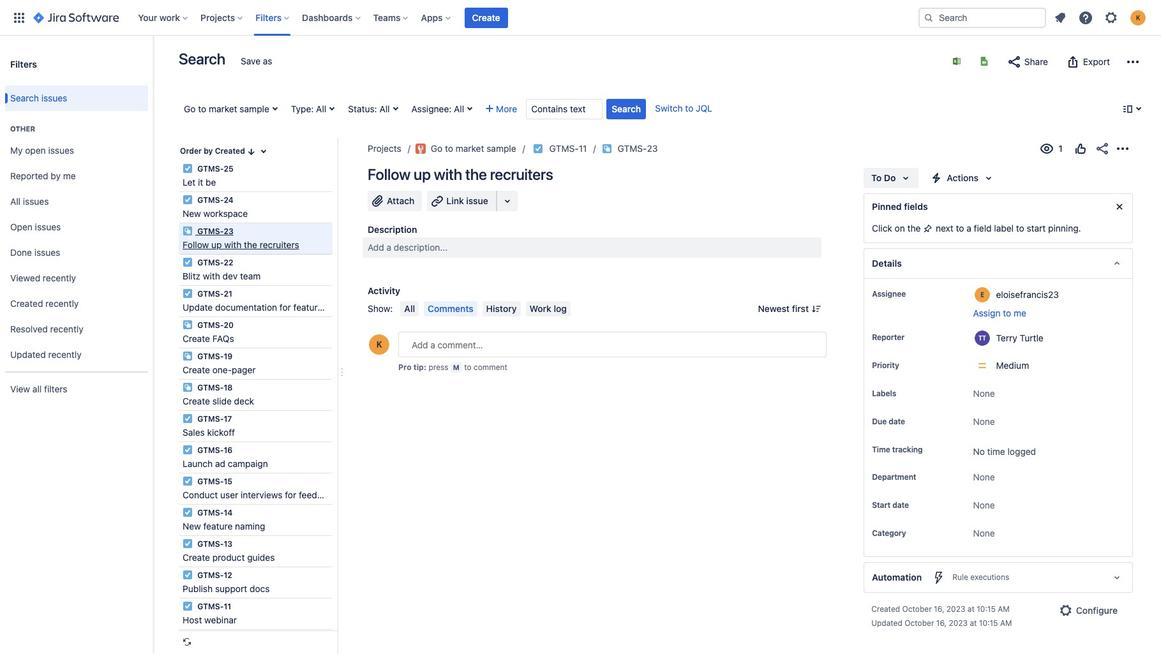 Task type: locate. For each thing, give the bounding box(es) containing it.
task image up the host on the bottom
[[183, 601, 193, 612]]

all right assignee:
[[454, 103, 464, 114]]

log
[[554, 303, 567, 314]]

issues inside my open issues link
[[48, 145, 74, 156]]

launch ad campaign
[[183, 458, 268, 469]]

docs
[[250, 583, 270, 594]]

create product guides
[[183, 552, 275, 563]]

projects right work
[[200, 12, 235, 23]]

date left due date pin to top. only you can see pinned fields. icon
[[889, 417, 905, 426]]

3 none from the top
[[973, 472, 995, 483]]

menu bar containing all
[[398, 301, 573, 317]]

create right apps dropdown button
[[472, 12, 500, 23]]

gtms- up create faqs
[[197, 320, 224, 330]]

next to a field label to start pinning.
[[933, 223, 1081, 234]]

small image
[[246, 147, 257, 157]]

all for status: all
[[379, 103, 390, 114]]

terry turtle
[[996, 332, 1044, 343]]

19
[[224, 352, 233, 361]]

newest
[[758, 303, 790, 314]]

1 horizontal spatial up
[[414, 165, 431, 183]]

1 vertical spatial sub task image
[[183, 382, 193, 393]]

do
[[884, 172, 896, 183]]

kickoff
[[207, 427, 235, 438]]

market inside dropdown button
[[209, 103, 237, 114]]

by inside other group
[[51, 170, 61, 181]]

menu bar
[[398, 301, 573, 317]]

search button
[[607, 99, 646, 119]]

help image
[[1078, 10, 1094, 25]]

0 vertical spatial 23
[[647, 143, 658, 154]]

1 horizontal spatial follow
[[368, 165, 411, 183]]

search issues link
[[5, 86, 148, 111]]

gtms- down the new feature naming
[[197, 539, 224, 549]]

0 horizontal spatial created
[[10, 298, 43, 309]]

updated recently
[[10, 349, 82, 360]]

me down the 'eloisefrancis23'
[[1014, 308, 1026, 319]]

apps button
[[417, 7, 456, 28]]

with down gtms-22
[[203, 271, 220, 282]]

banner
[[0, 0, 1161, 36]]

task image down let
[[183, 195, 193, 205]]

switch to jql link
[[655, 103, 712, 114]]

projects left go to market sample icon
[[368, 143, 401, 154]]

1 vertical spatial am
[[1000, 619, 1012, 628]]

go up order
[[184, 103, 196, 114]]

feature down gtms-14
[[203, 521, 233, 532]]

0 vertical spatial new
[[183, 208, 201, 219]]

1 horizontal spatial sample
[[487, 143, 516, 154]]

with
[[434, 165, 462, 183], [224, 239, 242, 250], [203, 271, 220, 282]]

documentation
[[215, 302, 277, 313]]

1 vertical spatial go to market sample
[[431, 143, 516, 154]]

reported by me
[[10, 170, 76, 181]]

done issues
[[10, 247, 60, 258]]

all inside other group
[[10, 196, 20, 207]]

gtms- up conduct
[[197, 477, 224, 486]]

create inside button
[[472, 12, 500, 23]]

task image left gtms-13
[[183, 539, 193, 549]]

open in microsoft excel image
[[952, 56, 962, 66]]

pinned fields
[[872, 201, 928, 212]]

priority pin to top. only you can see pinned fields. image
[[902, 361, 912, 371]]

resolved recently
[[10, 323, 83, 334]]

share
[[1024, 56, 1048, 67]]

13
[[224, 539, 233, 549]]

gtms-23 down new workspace
[[195, 227, 234, 236]]

0 vertical spatial go
[[184, 103, 196, 114]]

0 horizontal spatial sample
[[240, 103, 269, 114]]

gtms- for product
[[197, 539, 224, 549]]

type:
[[291, 103, 314, 114]]

0 vertical spatial 11
[[579, 143, 587, 154]]

0 vertical spatial at
[[968, 605, 975, 614]]

date right the start
[[893, 501, 909, 510]]

1 vertical spatial 10:15
[[979, 619, 998, 628]]

view
[[10, 383, 30, 394]]

0 vertical spatial with
[[434, 165, 462, 183]]

1 vertical spatial sample
[[487, 143, 516, 154]]

2 none from the top
[[973, 416, 995, 427]]

0 horizontal spatial gtms-23
[[195, 227, 234, 236]]

updated down automation
[[871, 619, 903, 628]]

create one-pager
[[183, 365, 256, 375]]

1 none from the top
[[973, 388, 995, 399]]

sub task image
[[602, 144, 613, 154], [183, 226, 193, 236], [183, 320, 193, 330]]

to inside button
[[1003, 308, 1011, 319]]

updated inside other group
[[10, 349, 46, 360]]

gtms- up blitz with dev team
[[197, 258, 224, 267]]

22
[[224, 258, 233, 267]]

workspace
[[203, 208, 248, 219]]

0 vertical spatial sub task image
[[602, 144, 613, 154]]

go to market sample button
[[179, 99, 282, 119]]

projects
[[200, 12, 235, 23], [368, 143, 401, 154]]

reported
[[10, 170, 48, 181]]

new down gtms-14
[[183, 521, 201, 532]]

1 vertical spatial up
[[211, 239, 222, 250]]

new for new workspace
[[183, 208, 201, 219]]

gtms- for it
[[197, 164, 224, 174]]

me inside button
[[1014, 308, 1026, 319]]

follow up with the recruiters down go to market sample link
[[368, 165, 553, 183]]

recently up created recently
[[43, 272, 76, 283]]

new for new feature naming
[[183, 521, 201, 532]]

filters
[[44, 383, 67, 394]]

viewed
[[10, 272, 40, 283]]

issues for open issues
[[35, 221, 61, 232]]

gtms- up update
[[197, 289, 224, 299]]

23 down workspace
[[224, 227, 234, 236]]

gtms- up 'publish'
[[197, 571, 224, 580]]

1 horizontal spatial follow up with the recruiters
[[368, 165, 553, 183]]

issues up other heading
[[41, 92, 67, 103]]

search down "projects" popup button
[[179, 50, 225, 68]]

next
[[936, 223, 954, 234]]

16,
[[934, 605, 944, 614], [936, 619, 947, 628]]

0 horizontal spatial market
[[209, 103, 237, 114]]

to right next
[[956, 223, 964, 234]]

work
[[160, 12, 180, 23]]

dashboards button
[[298, 7, 365, 28]]

1 horizontal spatial feature
[[293, 302, 323, 313]]

recently for updated recently
[[48, 349, 82, 360]]

a left field
[[967, 223, 972, 234]]

gtms-11 up host webinar
[[195, 602, 231, 612]]

1 vertical spatial recruiters
[[260, 239, 299, 250]]

5 task image from the top
[[183, 445, 193, 455]]

create down "gtms-19"
[[183, 365, 210, 375]]

0 vertical spatial sample
[[240, 103, 269, 114]]

create down gtms-18
[[183, 396, 210, 407]]

publish support docs
[[183, 583, 270, 594]]

task image up 'publish'
[[183, 570, 193, 580]]

0 vertical spatial date
[[889, 417, 905, 426]]

the
[[465, 165, 487, 183], [907, 223, 921, 234], [244, 239, 257, 250]]

0 vertical spatial updated
[[10, 349, 46, 360]]

issues up open issues on the top left of the page
[[23, 196, 49, 207]]

created inside created recently link
[[10, 298, 43, 309]]

0 horizontal spatial 11
[[224, 602, 231, 612]]

issues right the open on the left of page
[[35, 221, 61, 232]]

1 vertical spatial updated
[[871, 619, 903, 628]]

up up gtms-22
[[211, 239, 222, 250]]

1 vertical spatial projects
[[368, 143, 401, 154]]

all issues link
[[5, 189, 148, 214]]

gtms- for support
[[197, 571, 224, 580]]

filters inside popup button
[[256, 12, 282, 23]]

a right add
[[387, 242, 391, 253]]

filters up as
[[256, 12, 282, 23]]

2 new from the top
[[183, 521, 201, 532]]

to right m
[[464, 363, 472, 372]]

gtms-11
[[549, 143, 587, 154], [195, 602, 231, 612]]

11 down the search issues using keywords text field
[[579, 143, 587, 154]]

6 task image from the top
[[183, 476, 193, 486]]

search inside group
[[10, 92, 39, 103]]

go right go to market sample icon
[[431, 143, 443, 154]]

1 horizontal spatial go
[[431, 143, 443, 154]]

by right order
[[204, 146, 213, 156]]

create for create product guides
[[183, 552, 210, 563]]

go to market sample down more dropdown button
[[431, 143, 516, 154]]

me inside other group
[[63, 170, 76, 181]]

1 vertical spatial gtms-23
[[195, 227, 234, 236]]

11 inside gtms-11 link
[[579, 143, 587, 154]]

teams button
[[369, 7, 413, 28]]

other
[[10, 124, 35, 133]]

gtms- up host webinar
[[197, 602, 224, 612]]

0 vertical spatial 16,
[[934, 605, 944, 614]]

0 horizontal spatial feature
[[203, 521, 233, 532]]

task image
[[533, 144, 543, 154], [183, 195, 193, 205], [183, 508, 193, 518], [183, 570, 193, 580]]

fields
[[904, 201, 928, 212]]

17
[[224, 414, 232, 424]]

1 vertical spatial more information about this user image
[[974, 331, 990, 346]]

update
[[183, 302, 213, 313]]

1 more information about this user image from the top
[[974, 287, 990, 303]]

create for create faqs
[[183, 333, 210, 344]]

1 vertical spatial follow up with the recruiters
[[183, 239, 299, 250]]

task image up update
[[183, 289, 193, 299]]

0 horizontal spatial 23
[[224, 227, 234, 236]]

1 horizontal spatial by
[[204, 146, 213, 156]]

0 vertical spatial up
[[414, 165, 431, 183]]

1 horizontal spatial market
[[456, 143, 484, 154]]

1 sub task image from the top
[[183, 351, 193, 361]]

created october 16, 2023 at 10:15 am updated october 16, 2023 at 10:15 am
[[871, 605, 1012, 628]]

20
[[224, 320, 234, 330]]

gtms-24
[[195, 195, 234, 205]]

apps
[[421, 12, 443, 23]]

1 vertical spatial search
[[10, 92, 39, 103]]

0 vertical spatial feature
[[293, 302, 323, 313]]

gtms- for workspace
[[197, 195, 224, 205]]

search issues
[[10, 92, 67, 103]]

0 vertical spatial gtms-11
[[549, 143, 587, 154]]

gtms-25
[[195, 164, 233, 174]]

task image for blitz with dev team
[[183, 257, 193, 267]]

0 horizontal spatial updated
[[10, 349, 46, 360]]

a
[[967, 223, 972, 234], [387, 242, 391, 253]]

with up 22
[[224, 239, 242, 250]]

2 vertical spatial created
[[871, 605, 900, 614]]

gtms- up sales kickoff
[[197, 414, 224, 424]]

comments button
[[424, 301, 477, 317]]

by for reported
[[51, 170, 61, 181]]

1 new from the top
[[183, 208, 201, 219]]

search inside button
[[612, 103, 641, 114]]

other heading
[[5, 124, 148, 134]]

recently down viewed recently link
[[45, 298, 79, 309]]

1 vertical spatial feature
[[203, 521, 233, 532]]

issues inside done issues link
[[34, 247, 60, 258]]

3 task image from the top
[[183, 289, 193, 299]]

all inside button
[[404, 303, 415, 314]]

search
[[179, 50, 225, 68], [10, 92, 39, 103], [612, 103, 641, 114]]

all up the open on the left of page
[[10, 196, 20, 207]]

due
[[872, 417, 887, 426]]

gtms-23 down "search" button
[[618, 143, 658, 154]]

2 horizontal spatial the
[[907, 223, 921, 234]]

8 task image from the top
[[183, 601, 193, 612]]

sub task image left gtms-18
[[183, 382, 193, 393]]

notifications image
[[1053, 10, 1068, 25]]

created inside created october 16, 2023 at 10:15 am updated october 16, 2023 at 10:15 am
[[871, 605, 900, 614]]

recently for resolved recently
[[50, 323, 83, 334]]

1 vertical spatial market
[[456, 143, 484, 154]]

gtms- up be
[[197, 164, 224, 174]]

all right status:
[[379, 103, 390, 114]]

1 horizontal spatial me
[[1014, 308, 1026, 319]]

0 horizontal spatial a
[[387, 242, 391, 253]]

to
[[685, 103, 694, 114], [198, 103, 206, 114], [445, 143, 453, 154], [956, 223, 964, 234], [1016, 223, 1024, 234], [1003, 308, 1011, 319], [464, 363, 472, 372]]

sample up small image
[[240, 103, 269, 114]]

gtms-11 down the search issues using keywords text field
[[549, 143, 587, 154]]

created down viewed
[[10, 298, 43, 309]]

7 task image from the top
[[183, 539, 193, 549]]

more information about this user image
[[974, 287, 990, 303], [974, 331, 990, 346]]

configure link
[[1053, 601, 1125, 621]]

0 horizontal spatial follow up with the recruiters
[[183, 239, 299, 250]]

go to market sample up order by created link
[[184, 103, 269, 114]]

jira software image
[[33, 10, 119, 25], [33, 10, 119, 25]]

feedback
[[299, 490, 337, 500]]

1 vertical spatial with
[[224, 239, 242, 250]]

me for reported by me
[[63, 170, 76, 181]]

gtms- inside gtms-11 link
[[549, 143, 579, 154]]

viewed recently link
[[5, 266, 148, 291]]

gtms- left 'copy link to issue' image
[[618, 143, 647, 154]]

0 vertical spatial market
[[209, 103, 237, 114]]

all right show:
[[404, 303, 415, 314]]

issues right open
[[48, 145, 74, 156]]

gtms- up new workspace
[[197, 195, 224, 205]]

task image for create product guides
[[183, 539, 193, 549]]

task image up launch
[[183, 445, 193, 455]]

create down gtms-20
[[183, 333, 210, 344]]

1 vertical spatial created
[[10, 298, 43, 309]]

1 vertical spatial sub task image
[[183, 226, 193, 236]]

m
[[453, 363, 460, 372]]

update
[[325, 302, 354, 313]]

0 vertical spatial sub task image
[[183, 351, 193, 361]]

2 vertical spatial the
[[244, 239, 257, 250]]

projects inside popup button
[[200, 12, 235, 23]]

issues for search issues
[[41, 92, 67, 103]]

0 vertical spatial go to market sample
[[184, 103, 269, 114]]

up down go to market sample icon
[[414, 165, 431, 183]]

task image left gtms-11 link
[[533, 144, 543, 154]]

1 horizontal spatial search
[[179, 50, 225, 68]]

sub task image
[[183, 351, 193, 361], [183, 382, 193, 393]]

search for "search" button
[[612, 103, 641, 114]]

share link
[[1000, 52, 1055, 72]]

to up order by created
[[198, 103, 206, 114]]

time tracking
[[872, 445, 923, 455]]

start
[[872, 501, 891, 510]]

issues inside open issues "link"
[[35, 221, 61, 232]]

pager
[[232, 365, 256, 375]]

create for create slide deck
[[183, 396, 210, 407]]

gtms- up 'ad'
[[197, 446, 224, 455]]

5 none from the top
[[973, 528, 995, 539]]

1 horizontal spatial created
[[215, 146, 245, 156]]

23
[[647, 143, 658, 154], [224, 227, 234, 236]]

recently inside "link"
[[50, 323, 83, 334]]

0 vertical spatial gtms-23
[[618, 143, 658, 154]]

1 vertical spatial date
[[893, 501, 909, 510]]

0 horizontal spatial the
[[244, 239, 257, 250]]

0 horizontal spatial filters
[[10, 58, 37, 69]]

banner containing your work
[[0, 0, 1161, 36]]

issues for all issues
[[23, 196, 49, 207]]

task image for sales kickoff
[[183, 414, 193, 424]]

created for created recently
[[10, 298, 43, 309]]

no time logged
[[973, 446, 1036, 457]]

add a description...
[[368, 242, 448, 253]]

task image for new workspace
[[183, 195, 193, 205]]

the up "team" at left
[[244, 239, 257, 250]]

1 vertical spatial new
[[183, 521, 201, 532]]

2 vertical spatial sub task image
[[183, 320, 193, 330]]

1 horizontal spatial updated
[[871, 619, 903, 628]]

1 horizontal spatial 11
[[579, 143, 587, 154]]

2 more information about this user image from the top
[[974, 331, 990, 346]]

gtms- down new workspace
[[197, 227, 224, 236]]

1 horizontal spatial the
[[465, 165, 487, 183]]

feature left update
[[293, 302, 323, 313]]

sub task image down update
[[183, 320, 193, 330]]

copy link to issue image
[[655, 143, 666, 153]]

created recently link
[[5, 291, 148, 317]]

0 vertical spatial projects
[[200, 12, 235, 23]]

2 horizontal spatial search
[[612, 103, 641, 114]]

view all filters
[[10, 383, 67, 394]]

task image up let
[[183, 163, 193, 174]]

issues inside all issues link
[[23, 196, 49, 207]]

1 task image from the top
[[183, 163, 193, 174]]

1 vertical spatial a
[[387, 242, 391, 253]]

2 horizontal spatial with
[[434, 165, 462, 183]]

blitz
[[183, 271, 201, 282]]

task image up blitz
[[183, 257, 193, 267]]

25
[[224, 164, 233, 174]]

gtms- for up
[[197, 227, 224, 236]]

2 task image from the top
[[183, 257, 193, 267]]

sub task image down new workspace
[[183, 226, 193, 236]]

me down my open issues link
[[63, 170, 76, 181]]

more information about this user image up assign
[[974, 287, 990, 303]]

main content
[[153, 34, 1161, 653]]

newest first button
[[750, 301, 827, 317]]

0 vertical spatial recruiters
[[490, 165, 553, 183]]

interviews
[[241, 490, 283, 500]]

2 horizontal spatial created
[[871, 605, 900, 614]]

gtms- for webinar
[[197, 602, 224, 612]]

gtms- up create one-pager
[[197, 352, 224, 361]]

issues up viewed recently at top left
[[34, 247, 60, 258]]

date for start date
[[893, 501, 909, 510]]

0 horizontal spatial me
[[63, 170, 76, 181]]

1 horizontal spatial filters
[[256, 12, 282, 23]]

for left the 'feedback'
[[285, 490, 296, 500]]

filters up search issues
[[10, 58, 37, 69]]

settings image
[[1104, 10, 1119, 25]]

0 vertical spatial the
[[465, 165, 487, 183]]

search image
[[924, 12, 934, 23]]

4 task image from the top
[[183, 414, 193, 424]]

gtms-16
[[195, 446, 233, 455]]

task image for update documentation for feature update
[[183, 289, 193, 299]]

sub task image left 'gtms-23' link
[[602, 144, 613, 154]]

sidebar navigation image
[[139, 51, 167, 77]]

11 up webinar
[[224, 602, 231, 612]]

assign
[[973, 308, 1001, 319]]

0 vertical spatial follow up with the recruiters
[[368, 165, 553, 183]]

recently down resolved recently "link"
[[48, 349, 82, 360]]

by right reported
[[51, 170, 61, 181]]

market up order by created link
[[209, 103, 237, 114]]

1 vertical spatial go
[[431, 143, 443, 154]]

market right go to market sample icon
[[456, 143, 484, 154]]

time tracking pin to top. only you can see pinned fields. image
[[925, 445, 936, 455]]

recruiters up "team" at left
[[260, 239, 299, 250]]

to right assign
[[1003, 308, 1011, 319]]

0 horizontal spatial projects
[[200, 12, 235, 23]]

sample down more dropdown button
[[487, 143, 516, 154]]

type: all
[[291, 103, 326, 114]]

issues inside search issues link
[[41, 92, 67, 103]]

0 vertical spatial october
[[902, 605, 932, 614]]

export
[[1083, 56, 1110, 67]]

recruiters up link web pages and more image
[[490, 165, 553, 183]]

gtms- for user
[[197, 477, 224, 486]]

gtms- down the search issues using keywords text field
[[549, 143, 579, 154]]

created up the 25
[[215, 146, 245, 156]]

gtms- up the new feature naming
[[197, 508, 224, 518]]

follow down projects link
[[368, 165, 411, 183]]

history
[[486, 303, 517, 314]]

task image for new feature naming
[[183, 508, 193, 518]]

2 sub task image from the top
[[183, 382, 193, 393]]

sub task image left "gtms-19"
[[183, 351, 193, 361]]

task image
[[183, 163, 193, 174], [183, 257, 193, 267], [183, 289, 193, 299], [183, 414, 193, 424], [183, 445, 193, 455], [183, 476, 193, 486], [183, 539, 193, 549], [183, 601, 193, 612]]

gtms-11 link
[[549, 141, 587, 156]]

the right on
[[907, 223, 921, 234]]

2 vertical spatial search
[[612, 103, 641, 114]]

field
[[974, 223, 992, 234]]

4 none from the top
[[973, 500, 995, 511]]

your
[[138, 12, 157, 23]]

reporter pin to top. only you can see pinned fields. image
[[907, 333, 917, 343]]

filters button
[[252, 7, 294, 28]]

gtms- for documentation
[[197, 289, 224, 299]]

1 vertical spatial gtms-11
[[195, 602, 231, 612]]

0 horizontal spatial go to market sample
[[184, 103, 269, 114]]

the up issue
[[465, 165, 487, 183]]

none for labels
[[973, 388, 995, 399]]

0 horizontal spatial with
[[203, 271, 220, 282]]

updated down resolved
[[10, 349, 46, 360]]

24
[[224, 195, 234, 205]]



Task type: describe. For each thing, give the bounding box(es) containing it.
gtms-14
[[195, 508, 233, 518]]

0 horizontal spatial recruiters
[[260, 239, 299, 250]]

gtms-19
[[195, 352, 233, 361]]

search for search issues
[[10, 92, 39, 103]]

1 vertical spatial 11
[[224, 602, 231, 612]]

by for order
[[204, 146, 213, 156]]

to right go to market sample icon
[[445, 143, 453, 154]]

1 horizontal spatial gtms-23
[[618, 143, 658, 154]]

resolved recently link
[[5, 317, 148, 342]]

gtms- for slide
[[197, 383, 224, 393]]

as
[[263, 56, 272, 66]]

open
[[10, 221, 33, 232]]

task image for host webinar
[[183, 601, 193, 612]]

open issues link
[[5, 214, 148, 240]]

assignee: all
[[411, 103, 464, 114]]

16
[[224, 446, 233, 455]]

go to market sample image
[[415, 144, 426, 154]]

jql
[[696, 103, 712, 114]]

other group
[[5, 111, 148, 372]]

pro
[[398, 363, 412, 372]]

history button
[[482, 301, 521, 317]]

gtms- for kickoff
[[197, 414, 224, 424]]

pinned
[[872, 201, 902, 212]]

blitz with dev team
[[183, 271, 261, 282]]

sample inside dropdown button
[[240, 103, 269, 114]]

slide
[[212, 396, 232, 407]]

actions image
[[1115, 141, 1131, 156]]

newest first
[[758, 303, 809, 314]]

0 vertical spatial for
[[280, 302, 291, 313]]

press
[[429, 363, 448, 372]]

to do
[[871, 172, 896, 183]]

open in google sheets image
[[979, 56, 989, 66]]

done
[[10, 247, 32, 258]]

0 horizontal spatial gtms-11
[[195, 602, 231, 612]]

1 vertical spatial 16,
[[936, 619, 947, 628]]

go to market sample inside go to market sample link
[[431, 143, 516, 154]]

task image for conduct user interviews for feedback
[[183, 476, 193, 486]]

team
[[240, 271, 261, 282]]

open issues
[[10, 221, 61, 232]]

issue
[[466, 195, 488, 206]]

appswitcher icon image
[[11, 10, 27, 25]]

save as button
[[234, 51, 279, 71]]

create for create
[[472, 12, 500, 23]]

Add a comment… field
[[398, 332, 827, 357]]

dev
[[223, 271, 238, 282]]

to left jql in the top of the page
[[685, 103, 694, 114]]

0 vertical spatial follow
[[368, 165, 411, 183]]

dashboards
[[302, 12, 353, 23]]

details
[[872, 258, 902, 269]]

guides
[[247, 552, 275, 563]]

to inside dropdown button
[[198, 103, 206, 114]]

gtms-13
[[195, 539, 233, 549]]

automation element
[[864, 563, 1133, 593]]

order by created
[[180, 146, 245, 156]]

vote options: no one has voted for this issue yet. image
[[1073, 141, 1088, 156]]

create slide deck
[[183, 396, 254, 407]]

one-
[[212, 365, 232, 375]]

deck
[[234, 396, 254, 407]]

view all filters link
[[5, 377, 148, 402]]

logged
[[1008, 446, 1036, 457]]

host webinar
[[183, 615, 237, 626]]

search issues group
[[5, 82, 148, 115]]

create for create one-pager
[[183, 365, 210, 375]]

comment
[[474, 363, 507, 372]]

projects for projects link
[[368, 143, 401, 154]]

task image for launch ad campaign
[[183, 445, 193, 455]]

created inside order by created link
[[215, 146, 245, 156]]

2 vertical spatial with
[[203, 271, 220, 282]]

18
[[224, 383, 233, 393]]

category
[[872, 529, 906, 538]]

gtms- inside 'gtms-23' link
[[618, 143, 647, 154]]

due date
[[872, 417, 905, 426]]

issues for done issues
[[34, 247, 60, 258]]

let
[[183, 177, 196, 188]]

1 vertical spatial 2023
[[949, 619, 968, 628]]

due date pin to top. only you can see pinned fields. image
[[908, 417, 918, 427]]

projects for "projects" popup button
[[200, 12, 235, 23]]

show:
[[368, 303, 393, 314]]

gtms- for ad
[[197, 446, 224, 455]]

0 horizontal spatial follow
[[183, 239, 209, 250]]

my open issues link
[[5, 138, 148, 163]]

0 vertical spatial search
[[179, 50, 225, 68]]

webinar
[[204, 615, 237, 626]]

Search issues using keywords text field
[[526, 99, 603, 119]]

first
[[792, 303, 809, 314]]

none for department
[[973, 472, 995, 483]]

sub task image for create slide deck
[[183, 382, 193, 393]]

new feature naming
[[183, 521, 265, 532]]

recently for viewed recently
[[43, 272, 76, 283]]

more information about this user image for terry turtle
[[974, 331, 990, 346]]

ad
[[215, 458, 225, 469]]

1 horizontal spatial 23
[[647, 143, 658, 154]]

conduct user interviews for feedback
[[183, 490, 337, 500]]

user
[[220, 490, 238, 500]]

host
[[183, 615, 202, 626]]

reporter
[[872, 333, 905, 342]]

automation
[[872, 572, 922, 583]]

sub task image for create one-pager
[[183, 351, 193, 361]]

gtms-15
[[195, 477, 232, 486]]

me for assign to me
[[1014, 308, 1026, 319]]

gtms- for one-
[[197, 352, 224, 361]]

Search field
[[919, 7, 1046, 28]]

go inside dropdown button
[[184, 103, 196, 114]]

1 horizontal spatial gtms-11
[[549, 143, 587, 154]]

link web pages and more image
[[500, 193, 515, 209]]

your profile and settings image
[[1131, 10, 1146, 25]]

recently for created recently
[[45, 298, 79, 309]]

go to market sample inside go to market sample dropdown button
[[184, 103, 269, 114]]

publish
[[183, 583, 213, 594]]

task image for let it be
[[183, 163, 193, 174]]

export button
[[1059, 52, 1117, 72]]

turtle
[[1020, 332, 1044, 343]]

naming
[[235, 521, 265, 532]]

0 vertical spatial 10:15
[[977, 605, 996, 614]]

projects link
[[368, 141, 401, 156]]

save as
[[241, 56, 272, 66]]

time
[[987, 446, 1005, 457]]

pinning.
[[1048, 223, 1081, 234]]

1 vertical spatial for
[[285, 490, 296, 500]]

all button
[[401, 301, 419, 317]]

switch
[[655, 103, 683, 114]]

more actions image
[[1127, 54, 1139, 70]]

more information about this user image for eloisefrancis23
[[974, 287, 990, 303]]

created for created october 16, 2023 at 10:15 am updated october 16, 2023 at 10:15 am
[[871, 605, 900, 614]]

1 vertical spatial filters
[[10, 58, 37, 69]]

gtms- for feature
[[197, 508, 224, 518]]

sub task image for follow up with the recruiters
[[183, 226, 193, 236]]

details element
[[864, 248, 1133, 279]]

task image for publish support docs
[[183, 570, 193, 580]]

0 vertical spatial am
[[998, 605, 1010, 614]]

1 vertical spatial october
[[905, 619, 934, 628]]

gtms- for faqs
[[197, 320, 224, 330]]

1 horizontal spatial a
[[967, 223, 972, 234]]

gtms-21
[[195, 289, 232, 299]]

campaign
[[228, 458, 268, 469]]

date for due date
[[889, 417, 905, 426]]

all for type: all
[[316, 103, 326, 114]]

gtms- for with
[[197, 258, 224, 267]]

create button
[[464, 7, 508, 28]]

primary element
[[8, 0, 908, 35]]

to
[[871, 172, 882, 183]]

14
[[224, 508, 233, 518]]

1 horizontal spatial recruiters
[[490, 165, 553, 183]]

none for category
[[973, 528, 995, 539]]

1 vertical spatial at
[[970, 619, 977, 628]]

sub task image for create faqs
[[183, 320, 193, 330]]

projects button
[[197, 7, 248, 28]]

none for start date
[[973, 500, 995, 511]]

all for assignee: all
[[454, 103, 464, 114]]

start date
[[872, 501, 909, 510]]

eloisefrancis23
[[996, 289, 1059, 300]]

hide message image
[[1112, 199, 1127, 214]]

tracking
[[892, 445, 923, 455]]

updated inside created october 16, 2023 at 10:15 am updated october 16, 2023 at 10:15 am
[[871, 619, 903, 628]]

activity
[[368, 285, 400, 296]]

assign to me button
[[973, 307, 1120, 320]]

0 horizontal spatial up
[[211, 239, 222, 250]]

0 vertical spatial 2023
[[947, 605, 966, 614]]

be
[[206, 177, 216, 188]]

15
[[224, 477, 232, 486]]

attach
[[387, 195, 415, 206]]

to left start
[[1016, 223, 1024, 234]]



Task type: vqa. For each thing, say whether or not it's contained in the screenshot.
Created October 16, 2023 at 10:15 AM Updated October 16, 2023 at 10:15 AM
yes



